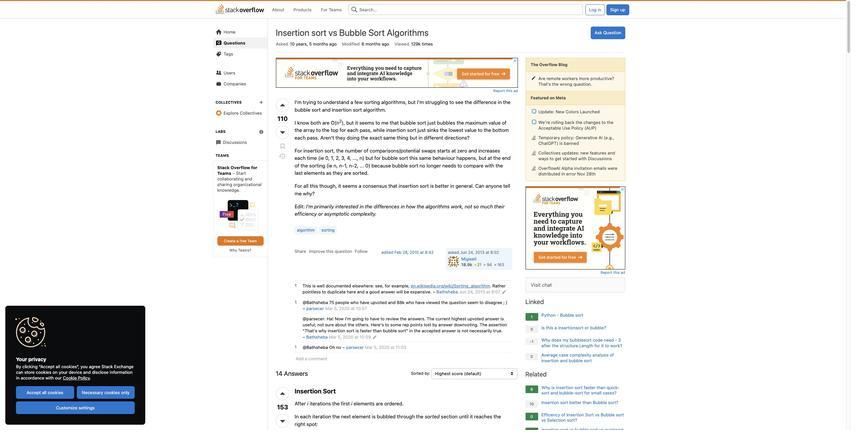 Task type: locate. For each thing, give the bounding box(es) containing it.
0 vertical spatial @bathsheba
[[303, 300, 328, 305]]

sure
[[325, 322, 334, 328]]

discussions inside collectives updates: new features and ways to get started with discussions
[[588, 156, 612, 161]]

insertion inside question and answers main content
[[295, 388, 322, 395]]

better inside the sidebar 'section'
[[569, 400, 582, 405]]

invitation
[[574, 166, 593, 171]]

sort down trying
[[312, 107, 321, 113]]

not up why
[[317, 322, 324, 328]]

0 vertical spatial 5,
[[334, 306, 338, 311]]

2 meta stack overflow image from the top
[[531, 166, 536, 171]]

parsecer link
[[306, 305, 324, 312], [346, 344, 364, 350]]

;
[[503, 300, 505, 305]]

chatgpt)
[[539, 141, 558, 146]]

. inside . rather pointless to duplicate here and a good answer will be expansive.
[[490, 283, 491, 289]]

meta stack overflow image
[[531, 135, 536, 140], [531, 166, 536, 171]]

update: new colors launched
[[539, 109, 600, 114]]

0 horizontal spatial ad
[[514, 89, 518, 93]]

sort up the thing at the top left of the page
[[407, 127, 416, 133]]

0 vertical spatial .
[[490, 283, 491, 289]]

sort down cases?
[[616, 412, 624, 417]]

24, up the seem
[[468, 289, 474, 295]]

0 link for efficency
[[526, 412, 541, 423]]

report this ad for the left report this ad button
[[493, 89, 518, 93]]

question and answers main content
[[275, 58, 518, 430]]

algorithm.
[[363, 107, 386, 113]]

no right oh
[[336, 345, 341, 350]]

with down new
[[578, 156, 587, 161]]

is up assertion
[[501, 316, 504, 322]]

migwell's user avatar image
[[448, 256, 459, 267]]

insertion down 'about'
[[328, 328, 345, 334]]

report this ad inside question and answers main content
[[493, 89, 518, 93]]

for inside for all this though, it seems a consensus that insertion sort is better in general. can anyone tell me why?
[[295, 183, 302, 189]]

. rather pointless to duplicate here and a good answer will be expansive.
[[303, 283, 506, 295]]

to right trying
[[317, 99, 322, 105]]

0 left is
[[531, 327, 533, 332]]

seems up the pass,
[[359, 120, 374, 126]]

menu bar containing log in
[[585, 1, 629, 18]]

1 horizontal spatial report this ad button
[[601, 270, 625, 275]]

collectives for collectives
[[216, 100, 242, 104]]

the right viewed
[[441, 300, 448, 305]]

2, left the ...
[[354, 163, 359, 169]]

asymptotic
[[324, 211, 349, 217]]

to inside we're rolling back the changes to the acceptable use policy (aup)
[[602, 120, 606, 125]]

1 horizontal spatial the
[[480, 322, 487, 328]]

insertion up bubble-
[[556, 385, 574, 390]]

collectives updates: new features and ways to get started with discussions
[[539, 150, 615, 161]]

. down agree
[[90, 376, 91, 381]]

much
[[480, 203, 493, 209]]

generative
[[576, 135, 598, 140]]

why for why teams?
[[229, 248, 237, 252]]

"accept
[[39, 364, 55, 370]]

why inside "why does my bubblesort code need - 2 after the structure.length for it to work?"
[[541, 337, 550, 343]]

insertion inside for all this though, it seems a consensus that insertion sort is better in general. can anyone tell me why?
[[399, 183, 419, 189]]

and inside . rather pointless to duplicate here and a good answer will be expansive.
[[357, 289, 365, 295]]

teams up insertion sort vs bubble sort algorithms link
[[329, 7, 342, 12]]

different
[[424, 135, 443, 141]]

1 vertical spatial (ie
[[327, 163, 332, 169]]

on inside by clicking "accept all cookies", you agree stack exchange can store cookies on your device and disclose information in accordance with our
[[53, 370, 58, 375]]

alpha
[[562, 166, 573, 171]]

sorting inside i'm trying to understand a few sorting algorithms, but i'm struggling to see the difference in the bubble sort and insertion sort algorithm.
[[364, 99, 380, 105]]

seems inside for all this though, it seems a consensus that insertion sort is better in general. can anyone tell me why?
[[342, 183, 357, 189]]

sort inside the efficency of insertion sort vs bubble sort vs selection sort?
[[585, 412, 594, 417]]

iterations
[[310, 401, 331, 407]]

i right first
[[351, 401, 352, 407]]

1 vertical spatial 0
[[531, 355, 533, 359]]

by clicking "accept all cookies", you agree stack exchange can store cookies on your device and disclose information in accordance with our
[[16, 364, 134, 381]]

2020 inside @parsecer: ha! now i'm going to have to review the answers. the current highest upvoted answer is useful; not sure about the others. here's to some rep points lost by answer downvoting. the assertion "that's why insertion sort is faster than bubble sort" in the accepted answer is not necessarily true. – bathsheba mar 5, 2020 at 10:59
[[343, 334, 353, 340]]

-1 link
[[526, 337, 541, 349]]

2 horizontal spatial sort
[[585, 412, 594, 417]]

and down elsewhere:
[[357, 289, 365, 295]]

insertion inside average case complexity analysis of insertion and bubble sort
[[541, 358, 559, 364]]

n- down 4,
[[349, 163, 354, 169]]

1 @bathsheba from the top
[[303, 300, 328, 305]]

1 months from the left
[[313, 41, 328, 47]]

question inside @bathsheba 75 people who have upvoted and 88k who have viewed the question seem to disagree ; ) – parsecer mar 5, 2020 at 10:57
[[449, 300, 466, 305]]

0 link down 10 link at the bottom right of the page
[[526, 412, 541, 423]]

report this ad button inside the sidebar 'section'
[[601, 270, 625, 275]]

mar
[[325, 306, 333, 311], [329, 334, 337, 340], [365, 345, 373, 350]]

in inside ), but it seems to me that bubble sort just bubbles the maximum value of the array to the top for each pass, while insertion sort just sinks the lowest value to the bottom each pass. aren't they doing the exact same thing but in different directions?
[[419, 135, 423, 141]]

upvoted up 'downvoting.'
[[468, 316, 484, 322]]

insertion inside for insertion sort, the number of comparisons/potential swaps starts at zero and increases each time (ie 0, 1, 2, 3, 4, ..., n) but for bubble sort this same behaviour happens, but at the end of the sorting (ie n, n-1, n-2, ... 0) because bubble sort no longer needs to compare with the last elements as they are sorted.
[[303, 148, 323, 154]]

number
[[345, 148, 362, 154]]

1 vertical spatial @bathsheba
[[303, 345, 328, 350]]

0 horizontal spatial than
[[373, 328, 382, 334]]

1 vertical spatial faster
[[584, 385, 596, 390]]

2 n- from the left
[[349, 163, 354, 169]]

1 vertical spatial 2013
[[475, 289, 485, 295]]

2 ago from the left
[[382, 41, 389, 47]]

advertisement region for the left report this ad button
[[276, 58, 518, 88]]

advertisement region inside question and answers main content
[[276, 58, 518, 88]]

meta stack exchange image
[[531, 120, 536, 125]]

tell
[[503, 183, 510, 189]]

0 vertical spatial (ie
[[318, 155, 324, 161]]

1 vertical spatial seems
[[342, 183, 357, 189]]

to inside . rather pointless to duplicate here and a good answer will be expansive.
[[322, 289, 326, 295]]

0 horizontal spatial stack
[[102, 364, 113, 370]]

bathsheba link for mar 5, 2020 at 10:59
[[306, 334, 328, 340]]

timeline image
[[279, 153, 285, 159]]

2 up work?
[[618, 337, 621, 343]]

2 vertical spatial why
[[541, 385, 550, 390]]

overflow up start
[[231, 165, 250, 170]]

are inside the 'i know both are o(n 2'
[[322, 120, 330, 126]]

1 horizontal spatial 1,
[[344, 163, 348, 169]]

bubble inside the efficency of insertion sort vs bubble sort vs selection sort?
[[601, 412, 615, 417]]

report inside question and answers main content
[[493, 89, 505, 93]]

update:
[[539, 109, 555, 114]]

1 horizontal spatial have
[[370, 316, 379, 322]]

it
[[355, 120, 358, 126], [338, 183, 341, 189], [601, 343, 604, 348], [470, 414, 473, 420]]

and down understand on the left top of the page
[[322, 107, 331, 113]]

labs
[[216, 129, 226, 134]]

for inside stack overflow for teams
[[251, 165, 257, 170]]

1 horizontal spatial ago
[[382, 41, 389, 47]]

elements inside for insertion sort, the number of comparisons/potential swaps starts at zero and increases each time (ie 0, 1, 2, 3, 4, ..., n) but for bubble sort this same behaviour happens, but at the end of the sorting (ie n, n-1, n-2, ... 0) because bubble sort no longer needs to compare with the last elements as they are sorted.
[[304, 170, 325, 176]]

new
[[556, 109, 565, 114]]

meta stack overflow image for overflowai alpha invitation emails were distributed in error nov 28th
[[531, 166, 536, 171]]

sorting down time
[[309, 163, 325, 169]]

collectives up 'ways'
[[539, 150, 561, 156]]

1 horizontal spatial or
[[585, 325, 589, 331]]

0 vertical spatial discussions
[[223, 140, 247, 145]]

3 0 from the top
[[531, 414, 533, 419]]

parsecer link for mar 5, 2020 at 11:03
[[346, 344, 364, 350]]

2 vertical spatial all
[[42, 390, 47, 395]]

insertion for insertion sort
[[295, 388, 322, 395]]

customize
[[56, 405, 77, 410]]

n- right n,
[[339, 163, 344, 169]]

2 vertical spatial with
[[45, 376, 54, 381]]

1 horizontal spatial all
[[56, 364, 60, 370]]

in down can
[[16, 376, 20, 381]]

2 vertical spatial for
[[295, 183, 302, 189]]

0 vertical spatial stack
[[217, 165, 230, 170]]

the up the lowest
[[457, 120, 464, 126]]

first
[[341, 401, 350, 407]]

in right log
[[598, 7, 601, 12]]

exact
[[370, 135, 382, 141]]

0 horizontal spatial discussions
[[223, 140, 247, 145]]

1 ago from the left
[[329, 41, 337, 47]]

customize settings button
[[16, 402, 135, 414]]

2020 left 11:03
[[379, 345, 389, 350]]

2020 inside @bathsheba 75 people who have upvoted and 88k who have viewed the question seem to disagree ; ) – parsecer mar 5, 2020 at 10:57
[[339, 306, 350, 311]]

1 vertical spatial 5,
[[338, 334, 342, 340]]

we're rolling back the changes to the acceptable use policy (aup) link
[[539, 120, 614, 131]]

complexity.
[[351, 211, 377, 217]]

1 vertical spatial bathsheba
[[306, 334, 328, 340]]

insertion for insertion sort vs bubble sort algorithms
[[276, 27, 309, 38]]

about
[[335, 322, 347, 328]]

have down the expansive. on the bottom
[[415, 300, 425, 305]]

for for for insertion sort, the number of comparisons/potential swaps starts at zero and increases each time (ie 0, 1, 2, 3, 4, ..., n) but for bubble sort this same behaviour happens, but at the end of the sorting (ie n, n-1, n-2, ... 0) because bubble sort no longer needs to compare with the last elements as they are sorted.
[[295, 148, 302, 154]]

1 horizontal spatial no
[[420, 163, 425, 169]]

5, inside @parsecer: ha! now i'm going to have to review the answers. the current highest upvoted answer is useful; not sure about the others. here's to some rep points lost by answer downvoting. the assertion "that's why insertion sort is faster than bubble sort" in the accepted answer is not necessarily true. – bathsheba mar 5, 2020 at 10:59
[[338, 334, 342, 340]]

is down the "longer" at the right top
[[430, 183, 434, 189]]

with down 'increases'
[[485, 163, 494, 169]]

0 horizontal spatial bathsheba
[[306, 334, 328, 340]]

understand
[[323, 99, 349, 105]]

meta stack overflow image down meta stack overflow image
[[531, 166, 536, 171]]

for for for all this though, it seems a consensus that insertion sort is better in general. can anyone tell me why?
[[295, 183, 302, 189]]

0 horizontal spatial sort?
[[567, 418, 577, 423]]

up vote image
[[280, 391, 286, 397]]

1 vertical spatial ad
[[621, 270, 625, 275]]

1 horizontal spatial overflow
[[539, 62, 558, 67]]

0 horizontal spatial ago
[[329, 41, 337, 47]]

0 vertical spatial policy
[[571, 125, 583, 131]]

1 vertical spatial advertisement region
[[526, 186, 625, 270]]

0 vertical spatial report this ad button
[[493, 89, 518, 93]]

0 vertical spatial sort
[[369, 27, 385, 38]]

0 horizontal spatial n-
[[339, 163, 344, 169]]

sort up '6 months ago' link
[[369, 27, 385, 38]]

cookies down our
[[48, 390, 63, 395]]

insertion up time
[[303, 148, 323, 154]]

users link
[[213, 67, 267, 78]]

jun down en.wikipedia.org/wiki/sorting_algorithm link at bottom
[[459, 289, 466, 295]]

efficency
[[541, 412, 560, 417]]

faster inside why is insertion sort faster than quick- sort and bubble-sort for small cases?
[[584, 385, 596, 390]]

features
[[590, 150, 607, 156]]

1 horizontal spatial policy
[[571, 125, 583, 131]]

answer inside . rather pointless to duplicate here and a good answer will be expansive.
[[381, 289, 395, 295]]

upvoted inside @bathsheba 75 people who have upvoted and 88k who have viewed the question seem to disagree ; ) – parsecer mar 5, 2020 at 10:57
[[371, 300, 387, 305]]

1 vertical spatial just
[[418, 127, 426, 133]]

2 horizontal spatial with
[[578, 156, 587, 161]]

0 vertical spatial why
[[229, 248, 237, 252]]

are
[[322, 120, 330, 126], [344, 170, 351, 176], [376, 401, 383, 407]]

0 link for is
[[526, 325, 541, 333]]

they down 'top'
[[335, 135, 345, 141]]

by:
[[425, 371, 430, 376]]

0 vertical spatial 2
[[339, 119, 342, 124]]

sort? inside the efficency of insertion sort vs bubble sort vs selection sort?
[[567, 418, 577, 423]]

and inside average case complexity analysis of insertion and bubble sort
[[560, 358, 568, 364]]

the right 'how'
[[417, 203, 424, 209]]

1 vertical spatial all
[[56, 364, 60, 370]]

1 vertical spatial collectives
[[240, 110, 262, 116]]

sort inside @parsecer: ha! now i'm going to have to review the answers. the current highest upvoted answer is useful; not sure about the others. here's to some rep points lost by answer downvoting. the assertion "that's why insertion sort is faster than bubble sort" in the accepted answer is not necessarily true. – bathsheba mar 5, 2020 at 10:59
[[346, 328, 354, 334]]

1 vertical spatial that
[[388, 183, 397, 189]]

asked
[[448, 250, 459, 255]]

aren't
[[320, 135, 334, 141]]

insertion inside ), but it seems to me that bubble sort just bubbles the maximum value of the array to the top for each pass, while insertion sort just sinks the lowest value to the bottom each pass. aren't they doing the exact same thing but in different directions?
[[386, 127, 406, 133]]

this comment was edited 1 time image
[[372, 335, 377, 340]]

0 vertical spatial faster
[[360, 328, 372, 334]]

1 meta stack overflow image from the top
[[531, 135, 536, 140]]

0 horizontal spatial report this ad
[[493, 89, 518, 93]]

0 vertical spatial overflow
[[539, 62, 558, 67]]

down vote image
[[280, 129, 286, 135]]

sort up mar 5, 2020 at 10:59 link
[[346, 328, 354, 334]]

python - bubble sort
[[541, 313, 583, 318]]

i'm up efficiency
[[306, 203, 313, 209]]

menu bar
[[585, 1, 629, 18]]

iteration
[[312, 414, 331, 420]]

that's
[[539, 82, 551, 87]]

upvoted inside @parsecer: ha! now i'm going to have to review the answers. the current highest upvoted answer is useful; not sure about the others. here's to some rep points lost by answer downvoting. the assertion "that's why insertion sort is faster than bubble sort" in the accepted answer is not necessarily true. – bathsheba mar 5, 2020 at 10:59
[[468, 316, 484, 322]]

2 i from the left
[[351, 401, 352, 407]]

will
[[396, 289, 403, 295]]

1 inside -1 link
[[532, 339, 534, 344]]

0 horizontal spatial overflow
[[231, 165, 250, 170]]

mar down 10:59
[[365, 345, 373, 350]]

0 vertical spatial mar
[[325, 306, 333, 311]]

advertisement region
[[276, 58, 518, 88], [526, 186, 625, 270]]

question left follow on the left of page
[[335, 249, 352, 254]]

same down while
[[383, 135, 396, 141]]

they
[[335, 135, 345, 141], [333, 170, 343, 176]]

0 horizontal spatial 2
[[339, 119, 342, 124]]

swaps
[[422, 148, 436, 154]]

2 @bathsheba from the top
[[303, 345, 328, 350]]

0 for is
[[531, 327, 533, 332]]

i'm right now
[[345, 316, 351, 322]]

1 vertical spatial better
[[569, 400, 582, 405]]

0 horizontal spatial on
[[53, 370, 58, 375]]

that inside for all this though, it seems a consensus that insertion sort is better in general. can anyone tell me why?
[[388, 183, 397, 189]]

0 vertical spatial with
[[578, 156, 587, 161]]

asked jun 24, 2013 at 8:02
[[448, 250, 499, 255]]

sort down bubble-
[[560, 400, 568, 405]]

parsecer link up @parsecer:
[[306, 305, 324, 312]]

just up sinks
[[428, 120, 436, 126]]

1 vertical spatial 10
[[530, 402, 534, 406]]

0 link for average
[[526, 353, 541, 364]]

the up lost
[[427, 316, 434, 322]]

new
[[581, 150, 589, 156]]

0 vertical spatial advertisement region
[[276, 58, 518, 88]]

started
[[563, 156, 577, 161]]

2 0 link from the top
[[526, 353, 541, 364]]

for up organizational
[[251, 165, 257, 170]]

1 n- from the left
[[339, 163, 344, 169]]

better down bubble-
[[569, 400, 582, 405]]

1 0 link from the top
[[526, 325, 541, 333]]

6 right modified
[[362, 41, 364, 47]]

0 horizontal spatial sort
[[323, 388, 336, 395]]

in inside log in link
[[598, 7, 601, 12]]

with
[[578, 156, 587, 161], [485, 163, 494, 169], [45, 376, 54, 381]]

overflow for for
[[231, 165, 250, 170]]

2 horizontal spatial than
[[597, 385, 606, 390]]

1 horizontal spatial me
[[381, 120, 388, 126]]

insertion inside the efficency of insertion sort vs bubble sort vs selection sort?
[[567, 412, 584, 417]]

bubble inside ), but it seems to me that bubble sort just bubbles the maximum value of the array to the top for each pass, while insertion sort just sinks the lowest value to the bottom each pass. aren't they doing the exact same thing but in different directions?
[[400, 120, 416, 126]]

your privacy
[[16, 356, 46, 362]]

sort
[[311, 27, 327, 38], [312, 107, 321, 113], [353, 107, 362, 113], [417, 120, 426, 126], [407, 127, 416, 133], [399, 155, 408, 161], [409, 163, 418, 169], [420, 183, 429, 189], [575, 313, 583, 318], [346, 328, 354, 334], [584, 358, 592, 364], [575, 385, 583, 390], [541, 391, 549, 396], [575, 391, 583, 396], [560, 400, 568, 405], [616, 412, 624, 417]]

1 vertical spatial why
[[541, 337, 550, 343]]

why teams?
[[229, 248, 251, 252]]

with inside for insertion sort, the number of comparisons/potential swaps starts at zero and increases each time (ie 0, 1, 2, 3, 4, ..., n) but for bubble sort this same behaviour happens, but at the end of the sorting (ie n, n-1, n-2, ... 0) because bubble sort no longer needs to compare with the last elements as they are sorted.
[[485, 163, 494, 169]]

...
[[360, 163, 364, 169]]

teams up collaborating
[[217, 171, 231, 176]]

why?
[[303, 190, 315, 196]]

n-
[[339, 163, 344, 169], [349, 163, 354, 169]]

the left first
[[332, 401, 340, 407]]

advertisement region for report this ad button within the the sidebar 'section'
[[526, 186, 625, 270]]

cookies inside by clicking "accept all cookies", you agree stack exchange can store cookies on your device and disclose information in accordance with our
[[36, 370, 51, 375]]

1 horizontal spatial better
[[569, 400, 582, 405]]

2 horizontal spatial all
[[303, 183, 309, 189]]

increases
[[478, 148, 500, 154]]

2 who from the left
[[406, 300, 414, 305]]

1 vertical spatial on
[[53, 370, 58, 375]]

is
[[559, 141, 563, 146], [430, 183, 434, 189], [312, 283, 316, 289], [501, 316, 504, 322], [356, 328, 359, 334], [457, 328, 461, 334], [552, 385, 555, 390], [372, 414, 376, 420]]

0 vertical spatial not
[[465, 203, 472, 209]]

why inside why is insertion sort faster than quick- sort and bubble-sort for small cases?
[[541, 385, 550, 390]]

down vote image
[[280, 418, 286, 424]]

sort up bubble-
[[575, 385, 583, 390]]

cookie policy .
[[63, 376, 91, 381]]

bathsheba inside @parsecer: ha! now i'm going to have to review the answers. the current highest upvoted answer is useful; not sure about the others. here's to some rep points lost by answer downvoting. the assertion "that's why insertion sort is faster than bubble sort" in the accepted answer is not necessarily true. – bathsheba mar 5, 2020 at 10:59
[[306, 334, 328, 340]]

0 vertical spatial upvoted
[[371, 300, 387, 305]]

organizational
[[233, 182, 262, 187]]

1 vertical spatial they
[[333, 170, 343, 176]]

1 vertical spatial elements
[[354, 401, 375, 407]]

useful;
[[303, 322, 316, 328]]

now
[[335, 316, 344, 322]]

accept all cookies
[[27, 390, 63, 395]]

0 horizontal spatial 1,
[[331, 155, 334, 161]]

each
[[347, 127, 358, 133], [295, 135, 306, 141], [295, 155, 306, 161], [300, 414, 311, 420]]

primarily
[[314, 203, 334, 209]]

1 horizontal spatial faster
[[584, 385, 596, 390]]

me inside ), but it seems to me that bubble sort just bubbles the maximum value of the array to the top for each pass, while insertion sort just sinks the lowest value to the bottom each pass. aren't they doing the exact same thing but in different directions?
[[381, 120, 388, 126]]

share
[[295, 249, 306, 254]]

seems
[[359, 120, 374, 126], [342, 183, 357, 189]]

bubbled
[[377, 414, 396, 420]]

and inside for insertion sort, the number of comparisons/potential swaps starts at zero and increases each time (ie 0, 1, 2, 3, 4, ..., n) but for bubble sort this same behaviour happens, but at the end of the sorting (ie n, n-1, n-2, ... 0) because bubble sort no longer needs to compare with the last elements as they are sorted.
[[469, 148, 477, 154]]

they inside ), but it seems to me that bubble sort just bubbles the maximum value of the array to the top for each pass, while insertion sort just sinks the lowest value to the bottom each pass. aren't they doing the exact same thing but in different directions?
[[335, 135, 345, 141]]

0 horizontal spatial the
[[427, 316, 434, 322]]

insertion sort better than bubble sort?
[[541, 400, 618, 405]]

in inside for all this though, it seems a consensus that insertion sort is better in general. can anyone tell me why?
[[450, 183, 454, 189]]

average case complexity analysis of insertion and bubble sort link
[[541, 353, 625, 364]]

analysis
[[593, 353, 609, 358]]

5
[[309, 41, 312, 47]]

sign up link
[[606, 4, 629, 15]]

elements left as
[[304, 170, 325, 176]]

report this ad inside the sidebar 'section'
[[601, 270, 625, 275]]

and down case on the right bottom of page
[[560, 358, 568, 364]]

sort"
[[398, 328, 408, 334]]

sorting down asymptotic
[[321, 228, 335, 233]]

to down maximum
[[478, 127, 483, 133]]

at left 8:02
[[486, 250, 489, 255]]

2013 up 21 on the bottom right of page
[[475, 250, 485, 255]]

not inside i'm primarily interested in the differences in how the algorithms work, not so much their efficiency or asymptotic complexity.
[[465, 203, 472, 209]]

policy inside we're rolling back the changes to the acceptable use policy (aup)
[[571, 125, 583, 131]]

3 0 link from the top
[[526, 412, 541, 423]]

meta stack exchange image
[[531, 109, 536, 114]]

all inside button
[[42, 390, 47, 395]]

with inside collectives updates: new features and ways to get started with discussions
[[578, 156, 587, 161]]

parsecer link down mar 5, 2020 at 10:59 link
[[346, 344, 364, 350]]

vs down insertion sort better than bubble sort? link
[[595, 412, 600, 417]]

in left general.
[[450, 183, 454, 189]]

the up complexity. at the left of the page
[[365, 203, 372, 209]]

in
[[598, 7, 601, 12], [498, 99, 502, 105], [419, 135, 423, 141], [562, 171, 565, 176], [450, 183, 454, 189], [360, 203, 364, 209], [401, 203, 405, 209], [409, 328, 413, 334], [16, 376, 20, 381]]

the right back
[[576, 120, 582, 125]]

2 horizontal spatial are
[[376, 401, 383, 407]]

starts
[[437, 148, 450, 154]]

just
[[428, 120, 436, 126], [418, 127, 426, 133]]

–
[[232, 171, 235, 176], [433, 289, 435, 295], [303, 306, 305, 311], [303, 334, 305, 340], [342, 345, 345, 350]]

the down points
[[414, 328, 421, 334]]

a inside 'section'
[[555, 325, 557, 331]]

are remote workers more productive? that's the wrong question. link
[[539, 76, 614, 87]]

that right consensus
[[388, 183, 397, 189]]

1 horizontal spatial report
[[601, 270, 612, 275]]

parsecer link for mar 5, 2020 at 10:57
[[306, 305, 324, 312]]

2 inside "why does my bubblesort code need - 2 after the structure.length for it to work?"
[[618, 337, 621, 343]]

0 vertical spatial bathsheba
[[437, 289, 458, 295]]

None search field
[[346, 4, 585, 15]]

and inside i'm trying to understand a few sorting algorithms, but i'm struggling to see the difference in the bubble sort and insertion sort algorithm.
[[322, 107, 331, 113]]

teams inside stack overflow for teams
[[217, 171, 231, 176]]

0 horizontal spatial upvoted
[[371, 300, 387, 305]]

up vote image
[[280, 102, 286, 108]]

for inside for insertion sort, the number of comparisons/potential swaps starts at zero and increases each time (ie 0, 1, 2, 3, 4, ..., n) but for bubble sort this same behaviour happens, but at the end of the sorting (ie n, n-1, n-2, ... 0) because bubble sort no longer needs to compare with the last elements as they are sorted.
[[295, 148, 302, 154]]

insertion inside @parsecer: ha! now i'm going to have to review the answers. the current highest upvoted answer is useful; not sure about the others. here's to some rep points lost by answer downvoting. the assertion "that's why insertion sort is faster than bubble sort" in the accepted answer is not necessarily true. – bathsheba mar 5, 2020 at 10:59
[[328, 328, 345, 334]]

1 vertical spatial vs
[[595, 412, 600, 417]]

asked
[[276, 41, 288, 47]]

me up while
[[381, 120, 388, 126]]

1 vertical spatial for
[[295, 148, 302, 154]]

1 0 from the top
[[531, 327, 533, 332]]

at left 10:59
[[355, 334, 359, 340]]

2 2013 from the top
[[475, 289, 485, 295]]

duplicate
[[327, 289, 346, 295]]

for right the see,
[[385, 283, 390, 289]]

sidebar section
[[526, 58, 625, 430]]

bathsheba link down why
[[306, 334, 328, 340]]

they inside for insertion sort, the number of comparisons/potential swaps starts at zero and increases each time (ie 0, 1, 2, 3, 4, ..., n) but for bubble sort this same behaviour happens, but at the end of the sorting (ie n, n-1, n-2, ... 0) because bubble sort no longer needs to compare with the last elements as they are sorted.
[[333, 170, 343, 176]]

were
[[608, 166, 617, 171]]

of up bottom
[[502, 120, 507, 126]]

to left get
[[550, 156, 554, 161]]

why
[[319, 328, 327, 334]]

have up here's on the bottom
[[370, 316, 379, 322]]

1 vertical spatial upvoted
[[468, 316, 484, 322]]

efficency of insertion sort vs bubble sort vs selection sort? link
[[541, 412, 625, 423]]

1 horizontal spatial parsecer link
[[346, 344, 364, 350]]

than down here's on the bottom
[[373, 328, 382, 334]]

1 horizontal spatial same
[[419, 155, 431, 161]]

same inside ), but it seems to me that bubble sort just bubbles the maximum value of the array to the top for each pass, while insertion sort just sinks the lowest value to the bottom each pass. aren't they doing the exact same thing but in different directions?
[[383, 135, 396, 141]]

0 vertical spatial me
[[381, 120, 388, 126]]

– inside @parsecer: ha! now i'm going to have to review the answers. the current highest upvoted answer is useful; not sure about the others. here's to some rep points lost by answer downvoting. the assertion "that's why insertion sort is faster than bubble sort" in the accepted answer is not necessarily true. – bathsheba mar 5, 2020 at 10:59
[[303, 334, 305, 340]]

see,
[[375, 283, 384, 289]]

0 vertical spatial teams
[[329, 7, 342, 12]]

answers.
[[408, 316, 426, 322]]

companies link
[[213, 78, 267, 89]]

overflow inside stack overflow for teams
[[231, 165, 250, 170]]

sorted
[[425, 414, 440, 420]]

1 horizontal spatial question
[[449, 300, 466, 305]]

bathsheba link down en.wikipedia.org/wiki/sorting_algorithm link at bottom
[[437, 289, 458, 295]]

the down does
[[552, 343, 559, 348]]

sort inside insertion sort better than bubble sort? link
[[560, 400, 568, 405]]

2 0 from the top
[[531, 355, 533, 359]]

5, inside @bathsheba 75 people who have upvoted and 88k who have viewed the question seem to disagree ; ) – parsecer mar 5, 2020 at 10:57
[[334, 306, 338, 311]]

0 vertical spatial better
[[435, 183, 449, 189]]

work?
[[610, 343, 622, 348]]

in left different
[[419, 135, 423, 141]]

that up the thing at the top left of the page
[[390, 120, 399, 126]]

2 vertical spatial teams
[[217, 171, 231, 176]]

ago left viewed
[[382, 41, 389, 47]]

who right 88k
[[406, 300, 414, 305]]

insertion down understand on the left top of the page
[[332, 107, 352, 113]]

that
[[390, 120, 399, 126], [388, 183, 397, 189]]

– right oh
[[342, 345, 345, 350]]

14 answers
[[276, 370, 308, 377]]

directions?
[[445, 135, 470, 141]]

sorting inside for insertion sort, the number of comparisons/potential swaps starts at zero and increases each time (ie 0, 1, 2, 3, 4, ..., n) but for bubble sort this same behaviour happens, but at the end of the sorting (ie n, n-1, n-2, ... 0) because bubble sort no longer needs to compare with the last elements as they are sorted.
[[309, 163, 325, 169]]

0 horizontal spatial (ie
[[318, 155, 324, 161]]

the right reaches
[[494, 414, 501, 420]]

2 vertical spatial collectives
[[539, 150, 561, 156]]

– up viewed
[[433, 289, 435, 295]]

times
[[422, 41, 433, 47]]



Task type: describe. For each thing, give the bounding box(es) containing it.
2 horizontal spatial vs
[[595, 412, 600, 417]]

viewed
[[426, 300, 440, 305]]

it inside for all this though, it seems a consensus that insertion sort is better in general. can anyone tell me why?
[[338, 183, 341, 189]]

0 horizontal spatial vs
[[329, 27, 337, 38]]

all inside by clicking "accept all cookies", you agree stack exchange can store cookies on your device and disclose information in accordance with our
[[56, 364, 60, 370]]

1 vertical spatial 24,
[[468, 289, 474, 295]]

products
[[294, 7, 312, 12]]

0 horizontal spatial .
[[90, 376, 91, 381]]

bubble up insertionsort
[[560, 313, 574, 318]]

linked
[[526, 298, 544, 306]]

trying
[[303, 99, 316, 105]]

in inside i'm trying to understand a few sorting algorithms, but i'm struggling to see the difference in the bubble sort and insertion sort algorithm.
[[498, 99, 502, 105]]

section
[[441, 414, 458, 420]]

temporary
[[539, 135, 560, 140]]

more
[[579, 76, 589, 81]]

each right in
[[300, 414, 311, 420]]

than inside why is insertion sort faster than quick- sort and bubble-sort for small cases?
[[597, 385, 606, 390]]

to inside for insertion sort, the number of comparisons/potential swaps starts at zero and increases each time (ie 0, 1, 2, 3, 4, ..., n) but for bubble sort this same behaviour happens, but at the end of the sorting (ie n, n-1, n-2, ... 0) because bubble sort no longer needs to compare with the last elements as they are sorted.
[[458, 163, 462, 169]]

i'm inside i'm primarily interested in the differences in how the algorithms work, not so much their efficiency or asymptotic complexity.
[[306, 203, 313, 209]]

meta stack overflow image for temporary policy: generative ai (e.g., chatgpt) is banned
[[531, 135, 536, 140]]

we're rolling back the changes to the acceptable use policy (aup)
[[539, 120, 614, 131]]

general.
[[456, 183, 474, 189]]

you
[[80, 364, 88, 370]]

sort up 10 link at the bottom right of the page
[[541, 391, 549, 396]]

parsecer inside @bathsheba 75 people who have upvoted and 88k who have viewed the question seem to disagree ; ) – parsecer mar 5, 2020 at 10:57
[[306, 306, 324, 311]]

2 vertical spatial sorting
[[321, 228, 335, 233]]

for for for teams
[[321, 7, 328, 12]]

1 vertical spatial no
[[336, 345, 341, 350]]

the down going
[[348, 322, 354, 328]]

0 vertical spatial 1,
[[331, 155, 334, 161]]

sort inside average case complexity analysis of insertion and bubble sort
[[584, 358, 592, 364]]

1 horizontal spatial sort?
[[608, 400, 618, 405]]

to down both
[[316, 127, 321, 133]]

share improve this question follow
[[295, 249, 368, 254]]

for inside "why does my bubblesort code need - 2 after the structure.length for it to work?"
[[595, 343, 600, 348]]

question.
[[574, 82, 592, 87]]

settings
[[79, 405, 95, 410]]

report inside the sidebar 'section'
[[601, 270, 612, 275]]

section until it reaches the right spot:
[[295, 414, 501, 427]]

each down array on the left top of the page
[[295, 135, 306, 141]]

to up here's on the bottom
[[381, 316, 385, 322]]

only
[[121, 390, 129, 395]]

share link
[[295, 249, 306, 254]]

with inside by clicking "accept all cookies", you agree stack exchange can store cookies on your device and disclose information in accordance with our
[[45, 376, 54, 381]]

exchange
[[114, 364, 134, 370]]

and inside @bathsheba 75 people who have upvoted and 88k who have viewed the question seem to disagree ; ) – parsecer mar 5, 2020 at 10:57
[[388, 300, 396, 305]]

1 vertical spatial teams
[[216, 153, 229, 158]]

1 vertical spatial 1,
[[344, 163, 348, 169]]

the inside are remote workers more productive? that's the wrong question.
[[552, 82, 559, 87]]

to left see
[[449, 99, 454, 105]]

but right n)
[[366, 155, 373, 161]]

bubble down small
[[593, 400, 607, 405]]

the up last
[[301, 163, 308, 169]]

1 2013 from the top
[[475, 250, 485, 255]]

2 vertical spatial 5,
[[374, 345, 378, 350]]

0 vertical spatial value
[[489, 120, 501, 126]]

is down 'downvoting.'
[[457, 328, 461, 334]]

but right ),
[[346, 120, 354, 126]]

true.
[[493, 328, 503, 334]]

a left free
[[237, 239, 239, 243]]

0 vertical spatial jun
[[460, 250, 467, 255]]

the right difference
[[503, 99, 511, 105]]

sort up insertion sort better than bubble sort?
[[575, 391, 583, 396]]

– inside @bathsheba 75 people who have upvoted and 88k who have viewed the question seem to disagree ; ) – parsecer mar 5, 2020 at 10:57
[[303, 306, 305, 311]]

the up 'rep'
[[400, 316, 407, 322]]

1 vertical spatial policy
[[78, 376, 90, 381]]

1 vertical spatial value
[[465, 127, 477, 133]]

at inside @bathsheba 75 people who have upvoted and 88k who have viewed the question seem to disagree ; ) – parsecer mar 5, 2020 at 10:57
[[351, 306, 355, 311]]

banned
[[564, 141, 579, 146]]

0 vertical spatial 2,
[[336, 155, 340, 161]]

to inside collectives updates: new features and ways to get started with discussions
[[550, 156, 554, 161]]

this
[[303, 283, 311, 289]]

mar inside @parsecer: ha! now i'm going to have to review the answers. the current highest upvoted answer is useful; not sure about the others. here's to some rep points lost by answer downvoting. the assertion "that's why insertion sort is faster than bubble sort" in the accepted answer is not necessarily true. – bathsheba mar 5, 2020 at 10:59
[[329, 334, 337, 340]]

the left "end"
[[493, 155, 501, 161]]

tags link
[[213, 49, 267, 60]]

1 for this is well documented elsewhere: see, for example,
[[295, 283, 297, 288]]

bubble inside average case complexity analysis of insertion and bubble sort
[[569, 358, 583, 364]]

insertionsort
[[558, 325, 584, 331]]

at left 8:42
[[420, 250, 424, 255]]

sort left the "longer" at the right top
[[409, 163, 418, 169]]

ha!
[[327, 316, 334, 322]]

modified 6 months ago
[[342, 41, 389, 47]]

the inside @bathsheba 75 people who have upvoted and 88k who have viewed the question seem to disagree ; ) – parsecer mar 5, 2020 at 10:57
[[441, 300, 448, 305]]

sort inside python - bubble sort link
[[575, 313, 583, 318]]

teams?
[[238, 248, 251, 252]]

overflow for blog
[[539, 62, 558, 67]]

sort inside for all this though, it seems a consensus that insertion sort is better in general. can anyone tell me why?
[[420, 183, 429, 189]]

10 inside the sidebar 'section'
[[530, 402, 534, 406]]

2 vertical spatial are
[[376, 401, 383, 407]]

emails
[[594, 166, 607, 171]]

each up doing at the left top of page
[[347, 127, 358, 133]]

it inside ), but it seems to me that bubble sort just bubbles the maximum value of the array to the top for each pass, while insertion sort just sinks the lowest value to the bottom each pass. aren't they doing the exact same thing but in different directions?
[[355, 120, 358, 126]]

is inside for all this though, it seems a consensus that insertion sort is better in general. can anyone tell me why?
[[430, 183, 434, 189]]

for inside ), but it seems to me that bubble sort just bubbles the maximum value of the array to the top for each pass, while insertion sort just sinks the lowest value to the bottom each pass. aren't they doing the exact same thing but in different directions?
[[340, 127, 346, 133]]

edited feb 28, 2015 at 8:42
[[382, 250, 434, 255]]

ad inside question and answers main content
[[514, 89, 518, 93]]

the down i
[[295, 127, 302, 133]]

the overflow blog
[[531, 62, 568, 67]]

is up "pointless"
[[312, 283, 316, 289]]

),
[[342, 120, 345, 126]]

2 horizontal spatial have
[[415, 300, 425, 305]]

sort,
[[325, 148, 335, 154]]

faster inside @parsecer: ha! now i'm going to have to review the answers. the current highest upvoted answer is useful; not sure about the others. here's to some rep points lost by answer downvoting. the assertion "that's why insertion sort is faster than bubble sort" in the accepted answer is not necessarily true. – bathsheba mar 5, 2020 at 10:59
[[360, 328, 372, 334]]

end
[[502, 155, 511, 161]]

sort up different
[[417, 120, 426, 126]]

me inside for all this though, it seems a consensus that insertion sort is better in general. can anyone tell me why?
[[295, 190, 302, 196]]

stack inside stack overflow for teams
[[217, 165, 230, 170]]

collectives for collectives updates: new features and ways to get started with discussions
[[539, 150, 561, 156]]

1 horizontal spatial (ie
[[327, 163, 332, 169]]

the down the pass,
[[361, 135, 368, 141]]

stack inside by clicking "accept all cookies", you agree stack exchange can store cookies on your device and disclose information in accordance with our
[[102, 364, 113, 370]]

ad inside the sidebar 'section'
[[621, 270, 625, 275]]

is inside temporary policy: generative ai (e.g., chatgpt) is banned
[[559, 141, 563, 146]]

asked 10 years, 5 months ago
[[276, 41, 337, 47]]

i'm inside @parsecer: ha! now i'm going to have to review the answers. the current highest upvoted answer is useful; not sure about the others. here's to some rep points lost by answer downvoting. the assertion "that's why insertion sort is faster than bubble sort" in the accepted answer is not necessarily true. – bathsheba mar 5, 2020 at 10:59
[[345, 316, 351, 322]]

all for this
[[303, 183, 309, 189]]

but inside i'm trying to understand a few sorting algorithms, but i'm struggling to see the difference in the bubble sort and insertion sort algorithm.
[[408, 99, 416, 105]]

spot:
[[307, 421, 318, 427]]

3,
[[341, 155, 346, 161]]

of up n)
[[364, 148, 368, 154]]

that inside ), but it seems to me that bubble sort just bubbles the maximum value of the array to the top for each pass, while insertion sort just sinks the lowest value to the bottom each pass. aren't they doing the exact same thing but in different directions?
[[390, 120, 399, 126]]

0 horizontal spatial -
[[530, 339, 532, 344]]

2 inside the 'i know both are o(n 2'
[[339, 119, 342, 124]]

but right the thing at the top left of the page
[[410, 135, 417, 141]]

case
[[559, 353, 568, 358]]

by
[[432, 322, 437, 328]]

updates:
[[562, 150, 579, 156]]

1 horizontal spatial elements
[[354, 401, 375, 407]]

lowest
[[449, 127, 463, 133]]

- inside "why does my bubblesort code need - 2 after the structure.length for it to work?"
[[615, 337, 617, 343]]

question
[[603, 30, 621, 35]]

visit chat link
[[531, 282, 552, 288]]

interested
[[335, 203, 358, 209]]

the left 'next'
[[332, 414, 340, 420]]

insertion sort vs bubble sort algorithms link
[[276, 27, 429, 38]]

and inside by clicking "accept all cookies", you agree stack exchange can store cookies on your device and disclose information in accordance with our
[[83, 370, 91, 375]]

0 for average
[[531, 355, 533, 359]]

0 horizontal spatial just
[[418, 127, 426, 133]]

at inside @parsecer: ha! now i'm going to have to review the answers. the current highest upvoted answer is useful; not sure about the others. here's to some rep points lost by answer downvoting. the assertion "that's why insertion sort is faster than bubble sort" in the accepted answer is not necessarily true. – bathsheba mar 5, 2020 at 10:59
[[355, 334, 359, 340]]

bubbles
[[437, 120, 455, 126]]

better inside for all this though, it seems a consensus that insertion sort is better in general. can anyone tell me why?
[[435, 183, 449, 189]]

0 vertical spatial 24,
[[468, 250, 474, 255]]

on inside the sidebar 'section'
[[550, 95, 555, 100]]

1 link
[[526, 313, 541, 321]]

create
[[224, 239, 235, 243]]

is
[[541, 325, 545, 331]]

the up (e.g.,
[[607, 120, 614, 125]]

bubblesort
[[570, 337, 592, 343]]

2 vertical spatial 2020
[[379, 345, 389, 350]]

14
[[276, 370, 282, 377]]

why for why is insertion sort faster than quick- sort and bubble-sort for small cases?
[[541, 385, 550, 390]]

at down 'increases'
[[488, 155, 492, 161]]

1 for @bathsheba oh no
[[295, 344, 297, 350]]

here
[[347, 289, 356, 295]]

meta
[[556, 95, 566, 100]]

insertion inside i'm trying to understand a few sorting algorithms, but i'm struggling to see the difference in the bubble sort and insertion sort algorithm.
[[332, 107, 352, 113]]

edited
[[382, 250, 393, 255]]

1 horizontal spatial sort
[[369, 27, 385, 38]]

the left "sorted"
[[416, 414, 424, 420]]

zero
[[457, 148, 467, 154]]

0 for efficency
[[531, 414, 533, 419]]

0 vertical spatial question
[[335, 249, 352, 254]]

no inside for insertion sort, the number of comparisons/potential swaps starts at zero and increases each time (ie 0, 1, 2, 3, 4, ..., n) but for bubble sort this same behaviour happens, but at the end of the sorting (ie n, n-1, n-2, ... 0) because bubble sort no longer needs to compare with the last elements as they are sorted.
[[420, 163, 425, 169]]

(e.g.,
[[604, 135, 614, 140]]

to down review
[[385, 322, 389, 328]]

to inside "why does my bubblesort code need - 2 after the structure.length for it to work?"
[[605, 343, 609, 348]]

153
[[277, 404, 288, 411]]

we're
[[539, 120, 550, 125]]

Search text field
[[348, 4, 583, 15]]

and inside – start collaborating and sharing organizational knowledge.
[[245, 176, 252, 182]]

temporary policy: generative ai (e.g., chatgpt) is banned link
[[539, 135, 614, 146]]

add
[[296, 356, 304, 361]]

...,
[[353, 155, 358, 161]]

why does my bubblesort code need - 2 after the structure.length for it to work?
[[541, 337, 622, 348]]

@bathsheba for @bathsheba oh no
[[303, 345, 328, 350]]

the left bottom
[[484, 127, 491, 133]]

seems inside ), but it seems to me that bubble sort just bubbles the maximum value of the array to the top for each pass, while insertion sort just sinks the lowest value to the bottom each pass. aren't they doing the exact same thing but in different directions?
[[359, 120, 374, 126]]

why for why does my bubblesort code need - 2 after the structure.length for it to work?
[[541, 337, 550, 343]]

for inside why is insertion sort faster than quick- sort and bubble-sort for small cases?
[[584, 391, 590, 396]]

this comment was edited 2 times image
[[502, 290, 506, 295]]

code
[[593, 337, 603, 343]]

i'm primarily interested in the differences in how the algorithms work, not so much their efficiency or asymptotic complexity.
[[295, 203, 505, 217]]

to up while
[[376, 120, 380, 126]]

2 vertical spatial not
[[462, 328, 468, 334]]

though,
[[319, 183, 337, 189]]

sort up 5
[[311, 27, 327, 38]]

featured
[[531, 95, 549, 100]]

en.wikipedia.org/wiki/sorting_algorithm link
[[411, 283, 490, 289]]

for inside for insertion sort, the number of comparisons/potential swaps starts at zero and increases each time (ie 0, 1, 2, 3, 4, ..., n) but for bubble sort this same behaviour happens, but at the end of the sorting (ie n, n-1, n-2, ... 0) because bubble sort no longer needs to compare with the last elements as they are sorted.
[[374, 155, 381, 161]]

this inside for insertion sort, the number of comparisons/potential swaps starts at zero and increases each time (ie 0, 1, 2, 3, 4, ..., n) but for bubble sort this same behaviour happens, but at the end of the sorting (ie n, n-1, n-2, ... 0) because bubble sort no longer needs to compare with the last elements as they are sorted.
[[409, 155, 418, 161]]

meta stack overflow image
[[531, 150, 536, 156]]

a inside button
[[305, 356, 307, 361]]

is right element
[[372, 414, 376, 420]]

2 vertical spatial vs
[[541, 418, 546, 423]]

0 horizontal spatial report this ad button
[[493, 89, 518, 93]]

behaviour
[[433, 155, 455, 161]]

1 vertical spatial jun
[[459, 289, 466, 295]]

10 link
[[526, 400, 541, 408]]

is down 'others.'
[[356, 328, 359, 334]]

bubble up modified
[[339, 27, 367, 38]]

and inside collectives updates: new features and ways to get started with discussions
[[608, 150, 615, 156]]

and inside why is insertion sort faster than quick- sort and bubble-sort for small cases?
[[551, 391, 558, 396]]

of inside the efficency of insertion sort vs bubble sort vs selection sort?
[[561, 412, 565, 417]]

to inside @bathsheba 75 people who have upvoted and 88k who have viewed the question seem to disagree ; ) – parsecer mar 5, 2020 at 10:57
[[480, 300, 484, 305]]

wrong
[[560, 82, 572, 87]]

1 i from the left
[[307, 401, 308, 407]]

chat
[[542, 282, 552, 288]]

the up aren't
[[322, 127, 330, 133]]

bathsheba link for jun 24, 2013 at 8:07
[[437, 289, 458, 295]]

1 for @bathsheba 75 people who have upvoted and 88k who have viewed the question seem to disagree ; )
[[295, 299, 297, 305]]

0 vertical spatial just
[[428, 120, 436, 126]]

1 vertical spatial 2,
[[354, 163, 359, 169]]

0 horizontal spatial 10
[[290, 41, 295, 47]]

the right see
[[465, 99, 472, 105]]

efficency of insertion sort vs bubble sort vs selection sort?
[[541, 412, 624, 423]]

75
[[329, 300, 334, 305]]

0 horizontal spatial have
[[360, 300, 369, 305]]

insertion for insertion sort better than bubble sort?
[[541, 400, 559, 405]]

add a comment button
[[295, 356, 328, 362]]

cookies left only
[[104, 390, 120, 395]]

sort down "comparisons/potential"
[[399, 155, 408, 161]]

to up 'others.'
[[365, 316, 369, 322]]

in inside by clicking "accept all cookies", you agree stack exchange can store cookies on your device and disclose information in accordance with our
[[16, 376, 20, 381]]

accept all cookies button
[[16, 386, 74, 399]]

sort inside the efficency of insertion sort vs bubble sort vs selection sort?
[[616, 412, 624, 417]]

jun 24, 2013 at 8:07 link
[[459, 289, 500, 295]]

i'm left struggling
[[417, 99, 424, 105]]

0 vertical spatial 6
[[362, 41, 364, 47]]

1 horizontal spatial than
[[583, 400, 592, 405]]

add a comment
[[296, 356, 327, 361]]

at left 8:07
[[486, 289, 490, 295]]

highest
[[451, 316, 466, 322]]

it inside section until it reaches the right spot:
[[470, 414, 473, 420]]

of up last
[[295, 163, 299, 169]]

changes
[[584, 120, 601, 125]]

same inside for insertion sort, the number of comparisons/potential swaps starts at zero and increases each time (ie 0, 1, 2, 3, 4, ..., n) but for bubble sort this same behaviour happens, but at the end of the sorting (ie n, n-1, n-2, ... 0) because bubble sort no longer needs to compare with the last elements as they are sorted.
[[419, 155, 431, 161]]

nov
[[577, 171, 585, 176]]

but down 'increases'
[[479, 155, 486, 161]]

insertion inside why is insertion sort faster than quick- sort and bubble-sort for small cases?
[[556, 385, 574, 390]]

the inside 'section'
[[531, 62, 538, 67]]

1 who from the left
[[350, 300, 359, 305]]

the inside section until it reaches the right spot:
[[494, 414, 501, 420]]

sort down few
[[353, 107, 362, 113]]

at left zero on the top right of page
[[452, 148, 456, 154]]

accordance
[[21, 376, 44, 381]]

current
[[436, 316, 450, 322]]

as
[[326, 170, 331, 176]]

in left 'how'
[[401, 203, 405, 209]]

@bathsheba for @bathsheba 75 people who have upvoted and 88k who have viewed the question seem to disagree ; )
[[303, 300, 328, 305]]

bubble inside i'm trying to understand a few sorting algorithms, but i'm struggling to see the difference in the bubble sort and insertion sort algorithm.
[[295, 107, 310, 113]]

sort inside question and answers main content
[[323, 388, 336, 395]]

the up 3,
[[336, 148, 344, 154]]

6 inside "link"
[[531, 387, 533, 392]]

it inside "why does my bubblesort code need - 2 after the structure.length for it to work?"
[[601, 343, 604, 348]]

at left 11:03
[[391, 345, 395, 350]]

ask question
[[595, 30, 621, 35]]

algorithm link
[[295, 226, 317, 234]]

2 months from the left
[[366, 41, 381, 47]]

1 horizontal spatial -
[[557, 313, 559, 318]]

the down bubbles
[[440, 127, 447, 133]]

a inside i'm trying to understand a few sorting algorithms, but i'm struggling to see the difference in the bubble sort and insertion sort algorithm.
[[351, 99, 353, 105]]

remote
[[547, 76, 561, 81]]

1 vertical spatial not
[[317, 322, 324, 328]]

good
[[369, 289, 380, 295]]

1 inside 1 link
[[531, 315, 533, 319]]

why is insertion sort faster than quick- sort and bubble-sort for small cases? link
[[541, 385, 625, 396]]

8:42
[[425, 250, 434, 255]]

i'm left trying
[[295, 99, 302, 105]]

or inside i'm primarily interested in the differences in how the algorithms work, not so much their efficiency or asymptotic complexity.
[[318, 211, 323, 217]]

bubble inside @parsecer: ha! now i'm going to have to review the answers. the current highest upvoted answer is useful; not sure about the others. here's to some rep points lost by answer downvoting. the assertion "that's why insertion sort is faster than bubble sort" in the accepted answer is not necessarily true. – bathsheba mar 5, 2020 at 10:59
[[383, 328, 397, 334]]

for insertion sort, the number of comparisons/potential swaps starts at zero and increases each time (ie 0, 1, 2, 3, 4, ..., n) but for bubble sort this same behaviour happens, but at the end of the sorting (ie n, n-1, n-2, ... 0) because bubble sort no longer needs to compare with the last elements as they are sorted.
[[295, 148, 511, 176]]

all for cookies
[[42, 390, 47, 395]]

1 vertical spatial parsecer
[[346, 345, 364, 350]]

2 vertical spatial mar
[[365, 345, 373, 350]]

in up complexity. at the left of the page
[[360, 203, 364, 209]]

the down "end"
[[496, 163, 503, 169]]

report this ad for report this ad button within the the sidebar 'section'
[[601, 270, 625, 275]]



Task type: vqa. For each thing, say whether or not it's contained in the screenshot.
the ios
no



